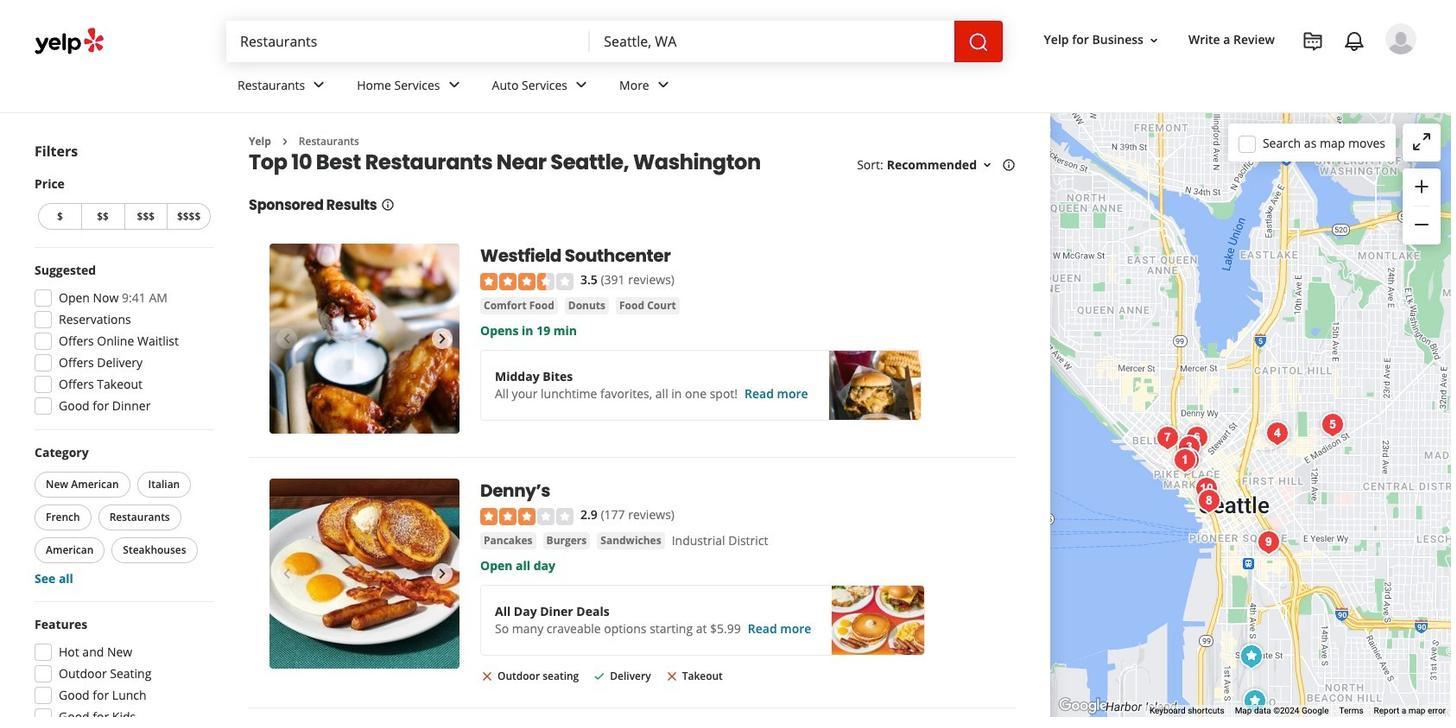 Task type: vqa. For each thing, say whether or not it's contained in the screenshot.
Next icon to the bottom
yes



Task type: describe. For each thing, give the bounding box(es) containing it.
itsumono seattle image
[[1252, 525, 1287, 559]]

projects image
[[1303, 31, 1324, 52]]

16 chevron down v2 image
[[981, 158, 995, 172]]

slideshow element for 2.9 star rating image
[[270, 479, 460, 669]]

taco bell image
[[1235, 639, 1269, 674]]

generic n. image
[[1386, 23, 1417, 54]]

denny's image
[[1238, 684, 1273, 717]]

3.5 star rating image
[[480, 273, 574, 290]]

zoom out image
[[1412, 214, 1433, 235]]

previous image
[[276, 329, 297, 349]]

search image
[[968, 32, 989, 53]]

google image
[[1055, 695, 1112, 717]]

user actions element
[[1030, 22, 1441, 128]]

the pink door image
[[1168, 443, 1203, 477]]

16 chevron right v2 image
[[278, 135, 292, 148]]

map region
[[1051, 113, 1452, 717]]

address, neighborhood, city, state or zip search field
[[590, 21, 954, 62]]

von's 1000 spirits image
[[1190, 471, 1224, 506]]

zoom in image
[[1412, 176, 1433, 197]]

skalka image
[[1192, 483, 1227, 518]]

2.9 star rating image
[[480, 508, 574, 525]]

denny's image
[[270, 479, 460, 669]]

1 16 close v2 image from the left
[[480, 669, 494, 683]]

16 checkmark v2 image
[[593, 669, 607, 683]]

1 24 chevron down v2 image from the left
[[309, 75, 329, 95]]

next image
[[432, 564, 453, 584]]

lola image
[[1180, 420, 1215, 455]]

24 chevron down v2 image
[[444, 75, 464, 95]]

2 16 close v2 image from the left
[[665, 669, 679, 683]]

things to do, nail salons, plumbers search field
[[226, 21, 590, 62]]

westfield southcenter image
[[270, 244, 460, 434]]



Task type: locate. For each thing, give the bounding box(es) containing it.
group
[[1403, 168, 1441, 245], [35, 175, 214, 233], [29, 262, 214, 420], [31, 444, 214, 588], [29, 616, 214, 717]]

2 slideshow element from the top
[[270, 479, 460, 669]]

1 slideshow element from the top
[[270, 244, 460, 434]]

business categories element
[[224, 62, 1417, 112]]

1 vertical spatial 16 info v2 image
[[381, 198, 394, 212]]

3 24 chevron down v2 image from the left
[[653, 75, 674, 95]]

previous image
[[276, 564, 297, 584]]

0 vertical spatial slideshow element
[[270, 244, 460, 434]]

slideshow element for 3.5 star rating image at left
[[270, 244, 460, 434]]

2 horizontal spatial 24 chevron down v2 image
[[653, 75, 674, 95]]

16 info v2 image
[[1002, 158, 1016, 172], [381, 198, 394, 212]]

0 horizontal spatial 24 chevron down v2 image
[[309, 75, 329, 95]]

1 horizontal spatial 16 close v2 image
[[665, 669, 679, 683]]

1 horizontal spatial 24 chevron down v2 image
[[571, 75, 592, 95]]

slideshow element
[[270, 244, 460, 434], [270, 479, 460, 669]]

notifications image
[[1344, 31, 1365, 52]]

1 vertical spatial slideshow element
[[270, 479, 460, 669]]

24 chevron down v2 image
[[309, 75, 329, 95], [571, 75, 592, 95], [653, 75, 674, 95]]

none field address, neighborhood, city, state or zip
[[590, 21, 954, 62]]

1 none field from the left
[[226, 21, 590, 62]]

shaker + spear image
[[1173, 430, 1207, 464]]

kedai makan image
[[1316, 407, 1350, 442]]

biscuit bitch image
[[1172, 443, 1206, 477]]

16 close v2 image
[[480, 669, 494, 683], [665, 669, 679, 683]]

16 chevron down v2 image
[[1147, 33, 1161, 47]]

biang biang noodles image
[[1261, 416, 1295, 451]]

none field things to do, nail salons, plumbers
[[226, 21, 590, 62]]

None search field
[[226, 21, 1003, 62]]

0 horizontal spatial 16 close v2 image
[[480, 669, 494, 683]]

2 24 chevron down v2 image from the left
[[571, 75, 592, 95]]

list image
[[1151, 420, 1185, 455]]

0 vertical spatial 16 info v2 image
[[1002, 158, 1016, 172]]

0 horizontal spatial 16 info v2 image
[[381, 198, 394, 212]]

None field
[[226, 21, 590, 62], [590, 21, 954, 62]]

1 horizontal spatial 16 info v2 image
[[1002, 158, 1016, 172]]

next image
[[432, 329, 453, 349]]

expand map image
[[1412, 131, 1433, 152]]

2 none field from the left
[[590, 21, 954, 62]]



